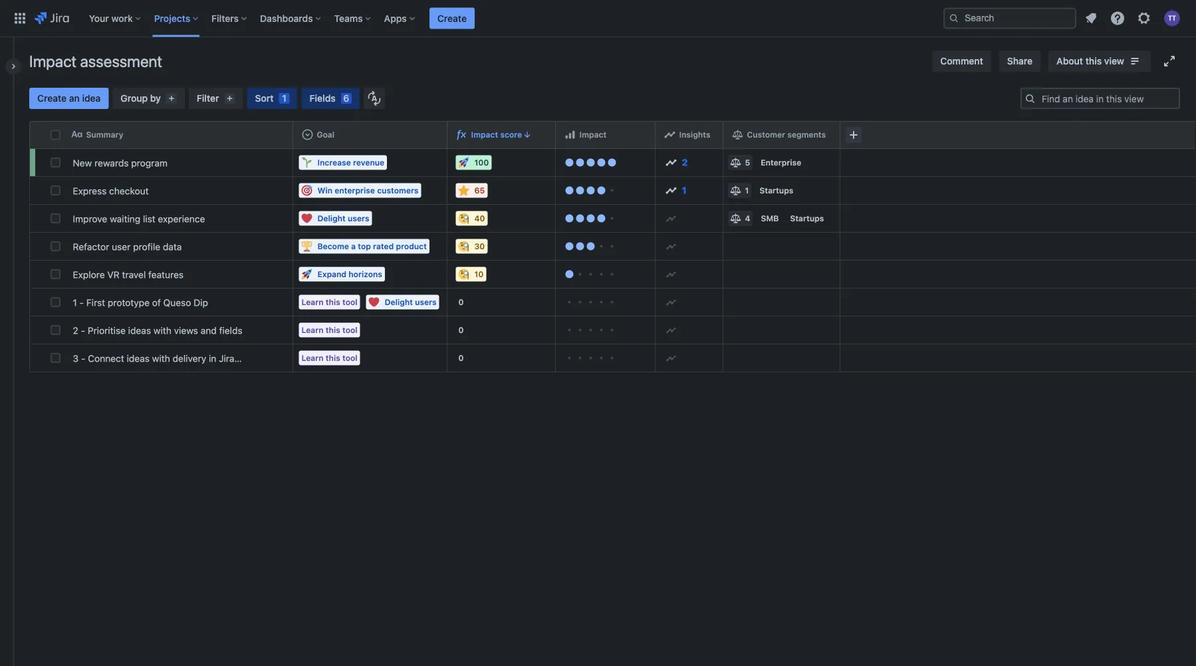 Task type: vqa. For each thing, say whether or not it's contained in the screenshot.
done.
no



Task type: describe. For each thing, give the bounding box(es) containing it.
enterprise
[[761, 158, 801, 167]]

banner containing your work
[[0, 0, 1196, 37]]

impact button
[[561, 124, 650, 146]]

insights button
[[661, 124, 718, 146]]

summary
[[86, 130, 123, 139]]

3 - connect ideas with delivery in jira software
[[73, 353, 275, 364]]

4
[[745, 214, 750, 223]]

create for create an idea
[[37, 93, 67, 104]]

group
[[121, 93, 148, 104]]

share
[[1007, 56, 1033, 66]]

1 vertical spatial :rocket: image
[[302, 269, 312, 280]]

impact assessment
[[29, 52, 162, 70]]

filter button
[[189, 88, 243, 109]]

appswitcher icon image
[[12, 10, 28, 26]]

impact for impact assessment
[[29, 52, 77, 70]]

0 for 1 - first prototype of queso dip
[[458, 298, 464, 307]]

learn for fourth add image
[[302, 353, 324, 363]]

horizons
[[349, 270, 382, 279]]

travel
[[122, 269, 146, 280]]

vr
[[107, 269, 119, 280]]

increase revenue
[[317, 158, 384, 167]]

your work
[[89, 13, 133, 24]]

summary button
[[67, 124, 288, 146]]

refactor
[[73, 241, 109, 252]]

:trophy: image
[[302, 241, 312, 252]]

program
[[131, 158, 168, 169]]

product
[[396, 242, 427, 251]]

create an idea button
[[29, 88, 109, 109]]

teams button
[[330, 8, 376, 29]]

3 - connect ideas with delivery in jira software link
[[67, 344, 288, 372]]

100
[[474, 158, 489, 167]]

share button
[[999, 51, 1041, 72]]

add image for explore vr travel features
[[666, 269, 677, 280]]

2 - prioritise ideas with views and fields
[[73, 325, 242, 336]]

become
[[317, 242, 349, 251]]

40
[[474, 214, 485, 223]]

3
[[73, 353, 79, 364]]

1 vertical spatial users
[[415, 298, 437, 307]]

insights image for 2
[[666, 157, 677, 168]]

comment
[[940, 56, 983, 66]]

settings image
[[1136, 10, 1152, 26]]

teams
[[334, 13, 363, 24]]

rewards
[[94, 158, 129, 169]]

0 for 2 - prioritise ideas with views and fields
[[458, 325, 464, 335]]

express checkout
[[73, 186, 149, 196]]

group by
[[121, 93, 161, 104]]

autosave is enabled image
[[368, 90, 381, 106]]

first
[[86, 297, 105, 308]]

delivery
[[173, 353, 206, 364]]

add image for 2 - prioritise ideas with views and fields
[[666, 325, 677, 335]]

add image for improve waiting list experience
[[666, 213, 677, 224]]

impact for impact score
[[471, 130, 498, 139]]

view
[[1104, 56, 1124, 66]]

customer segments image
[[732, 129, 743, 140]]

:yellow_star: image
[[458, 185, 469, 196]]

increase
[[317, 158, 351, 167]]

experience
[[158, 213, 205, 224]]

0 horizontal spatial :rocket: image
[[302, 269, 312, 280]]

idea
[[82, 93, 101, 104]]

create for create
[[437, 13, 467, 24]]

1 horizontal spatial delight
[[385, 298, 413, 307]]

expand horizons
[[317, 270, 382, 279]]

add image for refactor user profile data
[[666, 241, 677, 252]]

comment button
[[932, 51, 991, 72]]

create button
[[429, 8, 475, 29]]

data
[[163, 241, 182, 252]]

your profile and settings image
[[1164, 10, 1180, 26]]

waiting
[[110, 213, 140, 224]]

0 vertical spatial startups
[[760, 186, 794, 195]]

:dart: image
[[302, 185, 312, 196]]

0 vertical spatial :rocket: image
[[458, 157, 469, 168]]

ideas for connect
[[127, 353, 150, 364]]

fields
[[310, 93, 336, 104]]

30
[[474, 242, 485, 251]]

customer
[[747, 130, 785, 139]]

enterprise
[[335, 186, 375, 195]]

summary image
[[71, 129, 82, 140]]

your
[[89, 13, 109, 24]]

insights image for 1
[[666, 185, 677, 196]]

:dart: image
[[302, 185, 312, 196]]

explore
[[73, 269, 105, 280]]

insights image
[[665, 129, 675, 140]]

features
[[148, 269, 184, 280]]

become a top rated product
[[317, 242, 427, 251]]

- for 3
[[81, 353, 85, 364]]

polaris common.ui.field config.add.add more.icon image
[[846, 127, 862, 143]]

- for 2
[[81, 325, 85, 336]]

fields
[[219, 325, 242, 336]]

65
[[474, 186, 485, 195]]

help image
[[1110, 10, 1126, 26]]

segments
[[787, 130, 826, 139]]

1 button
[[661, 180, 718, 201]]

goal button
[[298, 124, 442, 146]]

checkout
[[109, 186, 149, 196]]



Task type: locate. For each thing, give the bounding box(es) containing it.
weighting value image left 4
[[730, 213, 741, 224]]

1 vertical spatial 2
[[73, 325, 78, 336]]

1 horizontal spatial create
[[437, 13, 467, 24]]

1 vertical spatial delight users
[[385, 298, 437, 307]]

dip
[[194, 297, 208, 308]]

0 vertical spatial :rocket: image
[[458, 157, 469, 168]]

delight users
[[317, 214, 369, 223], [385, 298, 437, 307]]

2 0 from the top
[[458, 325, 464, 335]]

users down product
[[415, 298, 437, 307]]

explore vr travel features
[[73, 269, 184, 280]]

0 vertical spatial :face_with_monocle: image
[[458, 241, 469, 252]]

insights image inside 1 button
[[666, 185, 677, 196]]

Find an idea in this view field
[[1038, 89, 1179, 108]]

learn this tool for fourth add image
[[302, 353, 357, 363]]

:yellow_star: image
[[458, 185, 469, 196]]

0 vertical spatial delight
[[317, 214, 346, 223]]

2 learn from the top
[[302, 325, 324, 335]]

2 :face_with_monocle: image from the top
[[458, 269, 469, 280]]

impact score image
[[456, 129, 467, 140]]

- right 3
[[81, 353, 85, 364]]

0
[[458, 298, 464, 307], [458, 325, 464, 335], [458, 353, 464, 363]]

1
[[282, 93, 287, 104], [682, 185, 687, 196], [745, 186, 749, 195], [73, 297, 77, 308]]

improve waiting list experience
[[73, 213, 205, 224]]

:trophy: image
[[302, 241, 312, 252]]

1 tool from the top
[[342, 298, 357, 307]]

1 vertical spatial add image
[[666, 269, 677, 280]]

rated
[[373, 242, 394, 251]]

apps
[[384, 13, 407, 24]]

1 horizontal spatial delight users
[[385, 298, 437, 307]]

1 vertical spatial learn this tool
[[302, 325, 357, 335]]

with down the 2 - prioritise ideas with views and fields
[[152, 353, 170, 364]]

2 add image from the top
[[666, 297, 677, 308]]

:rocket: image
[[458, 157, 469, 168], [302, 269, 312, 280]]

expand image
[[1162, 53, 1178, 69]]

2 vertical spatial tool
[[342, 353, 357, 363]]

3 weighting value image from the top
[[730, 213, 741, 224]]

1 horizontal spatial :rocket: image
[[458, 157, 469, 168]]

users
[[348, 214, 369, 223], [415, 298, 437, 307]]

your work button
[[85, 8, 146, 29]]

:rocket: image
[[458, 157, 469, 168], [302, 269, 312, 280]]

delight users up a
[[317, 214, 369, 223]]

projects button
[[150, 8, 204, 29]]

0 horizontal spatial create
[[37, 93, 67, 104]]

impact image
[[565, 129, 575, 140]]

this inside popup button
[[1086, 56, 1102, 66]]

1 0 from the top
[[458, 298, 464, 307]]

- left prioritise
[[81, 325, 85, 336]]

assessment
[[80, 52, 162, 70]]

1 add image from the top
[[666, 213, 677, 224]]

weighting value image for 1
[[730, 185, 741, 196]]

2 for 2 - prioritise ideas with views and fields
[[73, 325, 78, 336]]

list
[[143, 213, 155, 224]]

goal
[[317, 130, 335, 139]]

customer segments button
[[728, 124, 835, 146]]

1 vertical spatial insights image
[[666, 185, 677, 196]]

1 vertical spatial create
[[37, 93, 67, 104]]

2 up 3
[[73, 325, 78, 336]]

search image
[[949, 13, 959, 24]]

tool for 2 - prioritise ideas with views and fields's add image
[[342, 325, 357, 335]]

1 :face_with_monocle: image from the top
[[458, 241, 469, 252]]

3 add image from the top
[[666, 325, 677, 335]]

:heart: image
[[302, 213, 312, 224], [369, 297, 379, 308], [369, 297, 379, 308]]

customers
[[377, 186, 419, 195]]

1 - first prototype of queso dip
[[73, 297, 208, 308]]

banner
[[0, 0, 1196, 37]]

2 insights image from the top
[[666, 185, 677, 196]]

2 vertical spatial learn this tool
[[302, 353, 357, 363]]

2 for 2
[[682, 157, 688, 168]]

0 vertical spatial delight users
[[317, 214, 369, 223]]

0 vertical spatial learn
[[302, 298, 324, 307]]

dashboards
[[260, 13, 313, 24]]

current project sidebar image
[[0, 53, 29, 80]]

delight right :heart: image
[[317, 214, 346, 223]]

3 0 from the top
[[458, 353, 464, 363]]

new rewards program
[[73, 158, 168, 169]]

1 vertical spatial learn
[[302, 325, 324, 335]]

0 vertical spatial add image
[[666, 241, 677, 252]]

insights image
[[666, 157, 677, 168], [666, 185, 677, 196]]

with for views
[[154, 325, 171, 336]]

:rocket: image left expand
[[302, 269, 312, 280]]

score
[[500, 130, 522, 139]]

0 vertical spatial 0
[[458, 298, 464, 307]]

refactor user profile data
[[73, 241, 182, 252]]

views
[[174, 325, 198, 336]]

2 vertical spatial weighting value image
[[730, 213, 741, 224]]

1 vertical spatial tool
[[342, 325, 357, 335]]

tool for fourth add image
[[342, 353, 357, 363]]

ideas down 1 - first prototype of queso dip
[[128, 325, 151, 336]]

in
[[209, 353, 216, 364]]

ideas
[[128, 325, 151, 336], [127, 353, 150, 364]]

create left an
[[37, 93, 67, 104]]

prioritise
[[88, 325, 126, 336]]

impact inside button
[[471, 130, 498, 139]]

0 vertical spatial create
[[437, 13, 467, 24]]

1 learn this tool from the top
[[302, 298, 357, 307]]

delight
[[317, 214, 346, 223], [385, 298, 413, 307]]

1 inside button
[[682, 185, 687, 196]]

0 horizontal spatial impact
[[29, 52, 77, 70]]

:face_with_monocle: image
[[458, 241, 469, 252], [458, 269, 469, 280]]

2 vertical spatial -
[[81, 353, 85, 364]]

2 inside button
[[682, 157, 688, 168]]

1 insights image from the top
[[666, 157, 677, 168]]

about this view button
[[1049, 51, 1151, 72]]

:rocket: image left 100
[[458, 157, 469, 168]]

and
[[201, 325, 217, 336]]

0 horizontal spatial delight
[[317, 214, 346, 223]]

1 horizontal spatial impact
[[471, 130, 498, 139]]

0 vertical spatial with
[[154, 325, 171, 336]]

0 vertical spatial insights image
[[666, 157, 677, 168]]

ideas for prioritise
[[128, 325, 151, 336]]

- left first
[[80, 297, 84, 308]]

profile
[[133, 241, 160, 252]]

with
[[154, 325, 171, 336], [152, 353, 170, 364]]

1 horizontal spatial :rocket: image
[[458, 157, 469, 168]]

0 vertical spatial users
[[348, 214, 369, 223]]

about
[[1057, 56, 1083, 66]]

0 horizontal spatial :rocket: image
[[302, 269, 312, 280]]

4 add image from the top
[[666, 353, 677, 363]]

0 vertical spatial learn this tool
[[302, 298, 357, 307]]

:heart: image
[[302, 213, 312, 224]]

3 learn from the top
[[302, 353, 324, 363]]

software
[[237, 353, 275, 364]]

1 left first
[[73, 297, 77, 308]]

an
[[69, 93, 80, 104]]

cell
[[29, 121, 48, 149], [293, 121, 447, 149], [447, 121, 556, 149], [556, 121, 656, 149], [656, 121, 723, 149], [723, 121, 840, 149], [840, 121, 1007, 149], [840, 149, 1007, 177], [840, 177, 1007, 205], [840, 205, 1007, 233], [840, 233, 1007, 261], [723, 261, 840, 289], [840, 261, 1007, 289], [723, 289, 840, 316], [840, 289, 1007, 316], [723, 316, 840, 344], [840, 316, 1007, 344], [723, 344, 840, 372], [840, 344, 1007, 372]]

1 vertical spatial with
[[152, 353, 170, 364]]

2 vertical spatial 0
[[458, 353, 464, 363]]

expand
[[317, 270, 346, 279]]

top
[[358, 242, 371, 251]]

0 vertical spatial 2
[[682, 157, 688, 168]]

impact score button
[[452, 124, 550, 146]]

primary element
[[8, 0, 943, 37]]

create right the apps 'popup button'
[[437, 13, 467, 24]]

add image for 1 - first prototype of queso dip
[[666, 297, 677, 308]]

insights image inside 2 button
[[666, 157, 677, 168]]

add image
[[666, 241, 677, 252], [666, 269, 677, 280]]

add image
[[666, 213, 677, 224], [666, 297, 677, 308], [666, 325, 677, 335], [666, 353, 677, 363]]

show description image
[[1127, 53, 1143, 69]]

goal image
[[302, 129, 313, 140]]

of
[[152, 297, 161, 308]]

1 vertical spatial :face_with_monocle: image
[[458, 269, 469, 280]]

2 tool from the top
[[342, 325, 357, 335]]

user
[[112, 241, 131, 252]]

2 learn this tool from the top
[[302, 325, 357, 335]]

notifications image
[[1083, 10, 1099, 26]]

:face_with_monocle: image left 10
[[458, 269, 469, 280]]

2 down insights button
[[682, 157, 688, 168]]

6
[[343, 93, 349, 104]]

dashboards button
[[256, 8, 326, 29]]

0 horizontal spatial delight users
[[317, 214, 369, 223]]

1 vertical spatial :rocket: image
[[302, 269, 312, 280]]

:seedling: image
[[302, 157, 312, 168]]

learn this tool
[[302, 298, 357, 307], [302, 325, 357, 335], [302, 353, 357, 363]]

express
[[73, 186, 107, 196]]

with for delivery
[[152, 353, 170, 364]]

impact right the impact score 'icon'
[[471, 130, 498, 139]]

1 vertical spatial 0
[[458, 325, 464, 335]]

10
[[474, 270, 484, 279]]

weighting value image
[[730, 157, 741, 168], [730, 185, 741, 196], [730, 213, 741, 224]]

:face_with_monocle: image
[[458, 213, 469, 224], [458, 213, 469, 224], [458, 241, 469, 252], [458, 269, 469, 280]]

2 button
[[661, 152, 718, 173]]

this
[[1086, 56, 1102, 66], [326, 298, 340, 307], [326, 325, 340, 335], [326, 353, 340, 363]]

0 vertical spatial ideas
[[128, 325, 151, 336]]

win enterprise customers
[[317, 186, 419, 195]]

- for 1
[[80, 297, 84, 308]]

:rocket: image left expand
[[302, 269, 312, 280]]

insights
[[679, 130, 710, 139]]

3 learn this tool from the top
[[302, 353, 357, 363]]

:face_with_monocle: image left 30
[[458, 241, 469, 252]]

0 horizontal spatial 2
[[73, 325, 78, 336]]

1 down 2 button
[[682, 185, 687, 196]]

1 vertical spatial startups
[[790, 214, 824, 223]]

with left the views
[[154, 325, 171, 336]]

0 vertical spatial -
[[80, 297, 84, 308]]

:seedling: image
[[302, 157, 312, 168]]

apps button
[[380, 8, 420, 29]]

insights image down insights image
[[666, 157, 677, 168]]

startups right smb
[[790, 214, 824, 223]]

1 horizontal spatial 2
[[682, 157, 688, 168]]

0 vertical spatial weighting value image
[[730, 157, 741, 168]]

learn this tool for 2 - prioritise ideas with views and fields's add image
[[302, 325, 357, 335]]

impact inside button
[[579, 130, 607, 139]]

1 vertical spatial -
[[81, 325, 85, 336]]

delight users down product
[[385, 298, 437, 307]]

users down enterprise
[[348, 214, 369, 223]]

2 weighting value image from the top
[[730, 185, 741, 196]]

Search field
[[943, 8, 1076, 29]]

impact up create an idea
[[29, 52, 77, 70]]

1 vertical spatial delight
[[385, 298, 413, 307]]

about this view
[[1057, 56, 1124, 66]]

impact right impact icon
[[579, 130, 607, 139]]

improve
[[73, 213, 107, 224]]

0 horizontal spatial users
[[348, 214, 369, 223]]

group by button
[[113, 88, 185, 109]]

weighting value image right 1 button
[[730, 185, 741, 196]]

0 vertical spatial tool
[[342, 298, 357, 307]]

smb
[[761, 214, 779, 223]]

learn for 2 - prioritise ideas with views and fields's add image
[[302, 325, 324, 335]]

weighting value image left "5" on the top
[[730, 157, 741, 168]]

create inside primary element
[[437, 13, 467, 24]]

1 down "5" on the top
[[745, 186, 749, 195]]

1 horizontal spatial users
[[415, 298, 437, 307]]

5
[[745, 158, 750, 167]]

by
[[150, 93, 161, 104]]

new
[[73, 158, 92, 169]]

2 vertical spatial learn
[[302, 353, 324, 363]]

create an idea
[[37, 93, 101, 104]]

impact score
[[471, 130, 522, 139]]

jira image
[[35, 10, 69, 26], [35, 10, 69, 26]]

1 right the sort
[[282, 93, 287, 104]]

revenue
[[353, 158, 384, 167]]

insights image down 2 button
[[666, 185, 677, 196]]

header.desc image
[[522, 129, 533, 140]]

jira
[[219, 353, 234, 364]]

1 add image from the top
[[666, 241, 677, 252]]

win
[[317, 186, 332, 195]]

1 vertical spatial weighting value image
[[730, 185, 741, 196]]

3 tool from the top
[[342, 353, 357, 363]]

sort
[[255, 93, 274, 104]]

startups down enterprise
[[760, 186, 794, 195]]

1 learn from the top
[[302, 298, 324, 307]]

filters button
[[208, 8, 252, 29]]

weighting value image for 2
[[730, 157, 741, 168]]

1 vertical spatial ideas
[[127, 353, 150, 364]]

:rocket: image left 100
[[458, 157, 469, 168]]

filters
[[212, 13, 239, 24]]

ideas right connect in the left bottom of the page
[[127, 353, 150, 364]]

1 weighting value image from the top
[[730, 157, 741, 168]]

delight down product
[[385, 298, 413, 307]]

2 add image from the top
[[666, 269, 677, 280]]

2 horizontal spatial impact
[[579, 130, 607, 139]]

customer segments
[[747, 130, 826, 139]]

projects
[[154, 13, 190, 24]]

work
[[111, 13, 133, 24]]



